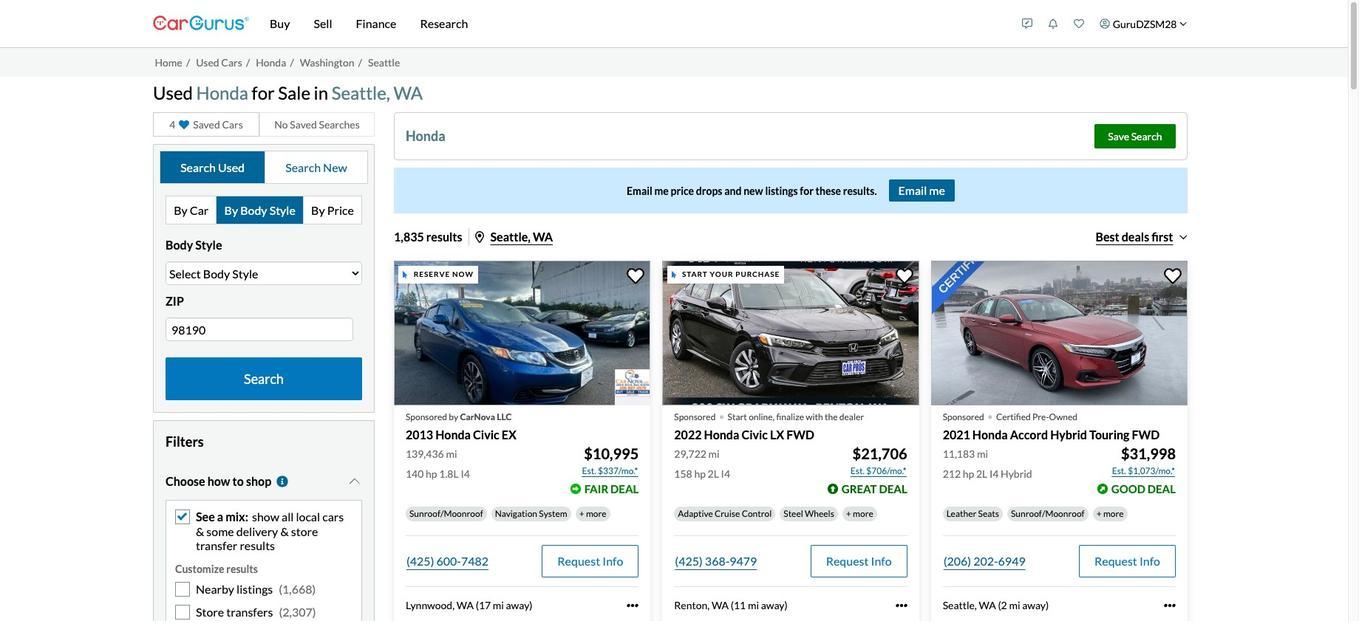 Task type: describe. For each thing, give the bounding box(es) containing it.
est. for $31,998
[[1113, 466, 1127, 477]]

(2,307)
[[279, 606, 316, 620]]

1 vertical spatial cars
[[222, 119, 243, 131]]

1,835
[[394, 230, 424, 244]]

request info button for $21,706
[[811, 546, 908, 578]]

info for $31,998
[[1140, 554, 1161, 568]]

by for by body style
[[224, 203, 238, 217]]

car
[[190, 203, 209, 217]]

(206) 202-6949
[[944, 554, 1026, 568]]

2l for $31,998
[[977, 468, 988, 480]]

by for by car
[[174, 203, 188, 217]]

sponsored · start online, finalize with the dealer 2022 honda civic lx fwd
[[675, 402, 864, 442]]

wa right map marker alt image
[[533, 230, 553, 244]]

choose
[[166, 475, 205, 489]]

seattle, wa
[[491, 230, 553, 244]]

nearby listings (1,668)
[[196, 583, 316, 597]]

(425) for ·
[[675, 554, 703, 568]]

how
[[207, 475, 230, 489]]

search for search
[[244, 371, 284, 388]]

(2
[[998, 600, 1008, 612]]

1 sunroof/moonroof from the left
[[410, 509, 483, 520]]

store
[[196, 606, 224, 620]]

me for email me
[[930, 184, 946, 198]]

away) for $10,995
[[506, 600, 533, 612]]

(206) 202-6949 button
[[943, 546, 1027, 578]]

sell button
[[302, 0, 344, 47]]

hybrid inside 11,183 mi 212 hp 2l i4 hybrid
[[1001, 468, 1033, 480]]

see a mix:
[[196, 510, 248, 524]]

body inside tab
[[240, 203, 267, 217]]

9479
[[730, 554, 757, 568]]

local
[[296, 510, 320, 524]]

search button
[[166, 358, 362, 401]]

leather
[[947, 509, 977, 520]]

control
[[742, 509, 772, 520]]

seattle
[[368, 56, 400, 69]]

1,835 results
[[394, 230, 462, 244]]

(425) for by
[[407, 554, 434, 568]]

search new tab
[[266, 152, 367, 184]]

the
[[825, 412, 838, 423]]

and
[[725, 185, 742, 197]]

new
[[744, 185, 764, 197]]

saved cars
[[193, 119, 243, 131]]

1 & from the left
[[196, 525, 204, 539]]

reserve now
[[414, 270, 474, 279]]

wa down seattle
[[394, 82, 423, 103]]

used cars link
[[196, 56, 242, 69]]

$31,998
[[1122, 445, 1176, 463]]

show all local cars & some delivery & store transfer results
[[196, 510, 344, 553]]

hybrid inside sponsored · certified pre-owned 2021 honda accord hybrid touring fwd
[[1051, 428, 1088, 442]]

request info button for $31,998
[[1079, 546, 1176, 578]]

by price
[[311, 203, 354, 217]]

search used
[[180, 160, 245, 174]]

some
[[207, 525, 234, 539]]

carnova
[[460, 412, 495, 423]]

seattle, wa (2 mi away)
[[943, 600, 1049, 612]]

est. for $21,706
[[851, 466, 865, 477]]

139,436 mi 140 hp 1.8l i4
[[406, 448, 470, 480]]

mi inside 11,183 mi 212 hp 2l i4 hybrid
[[977, 448, 989, 461]]

menu bar containing buy
[[249, 0, 1015, 47]]

saved cars image
[[1074, 18, 1085, 29]]

seattle, for seattle, wa (2 mi away)
[[943, 600, 977, 612]]

honda inside sponsored · start online, finalize with the dealer 2022 honda civic lx fwd
[[704, 428, 740, 442]]

mouse pointer image for by
[[403, 271, 408, 279]]

139,436
[[406, 448, 444, 461]]

adaptive
[[678, 509, 713, 520]]

store
[[291, 525, 318, 539]]

by price tab
[[304, 197, 362, 224]]

$31,998 est. $1,073/mo.*
[[1113, 445, 1176, 477]]

$1,073/mo.*
[[1128, 466, 1176, 477]]

est. $337/mo.* button
[[582, 464, 639, 479]]

2 & from the left
[[281, 525, 289, 539]]

mi right (17
[[493, 600, 504, 612]]

1 saved from the left
[[193, 119, 220, 131]]

158
[[675, 468, 693, 480]]

by for by price
[[311, 203, 325, 217]]

save
[[1109, 130, 1130, 143]]

0 vertical spatial used
[[196, 56, 219, 69]]

mouse pointer image for ·
[[672, 271, 677, 279]]

email for email me
[[899, 184, 927, 198]]

used inside tab
[[218, 160, 245, 174]]

deal for $31,998
[[1148, 483, 1176, 496]]

email for email me price drops and new listings for these results.
[[627, 185, 653, 197]]

finance button
[[344, 0, 408, 47]]

11,183 mi 212 hp 2l i4 hybrid
[[943, 448, 1033, 480]]

filters
[[166, 434, 204, 450]]

more for $10,995
[[586, 509, 607, 520]]

drops
[[696, 185, 723, 197]]

request info for $31,998
[[1095, 554, 1161, 568]]

est. $706/mo.* button
[[850, 464, 908, 479]]

more for $31,998
[[1104, 509, 1124, 520]]

choose how to shop button
[[166, 464, 362, 501]]

(1,668)
[[279, 583, 316, 597]]

dealer
[[840, 412, 864, 423]]

show
[[252, 510, 279, 524]]

new
[[323, 160, 347, 174]]

$706/mo.*
[[867, 466, 907, 477]]

search right the save
[[1132, 130, 1163, 143]]

0 horizontal spatial listings
[[237, 583, 273, 597]]

2 / from the left
[[246, 56, 250, 69]]

transfers
[[226, 606, 273, 620]]

(425) 600-7482 button
[[406, 546, 490, 578]]

140
[[406, 468, 424, 480]]

away) for $31,998
[[1023, 600, 1049, 612]]

accord
[[1011, 428, 1049, 442]]

1 vertical spatial used
[[153, 82, 193, 103]]

steel
[[784, 509, 804, 520]]

radiant red metallic 2021 honda accord hybrid touring fwd sedan front-wheel drive continuously variable transmission image
[[931, 261, 1188, 406]]

finance
[[356, 16, 397, 30]]

600-
[[437, 554, 461, 568]]

(425) 368-9479
[[675, 554, 757, 568]]

results for customize results
[[226, 563, 258, 576]]

style inside tab
[[270, 203, 296, 217]]

lynnwood, wa (17 mi away)
[[406, 600, 533, 612]]

great
[[842, 483, 877, 496]]

shop
[[246, 475, 272, 489]]

2 sunroof/moonroof from the left
[[1011, 509, 1085, 520]]

(425) 368-9479 button
[[675, 546, 758, 578]]

good
[[1112, 483, 1146, 496]]

seattle, wa button
[[475, 230, 553, 244]]

request for $10,995
[[558, 554, 600, 568]]

ellipsis h image
[[896, 600, 908, 612]]

hp for $10,995
[[426, 468, 437, 480]]

seats
[[979, 509, 1000, 520]]

your
[[710, 270, 734, 279]]

wa for $31,998
[[979, 600, 996, 612]]

+ for $21,706
[[846, 509, 852, 520]]

crystal black pearl 2022 honda civic lx fwd sedan front-wheel drive continuously variable transmission image
[[663, 261, 920, 406]]

2l for $21,706
[[708, 468, 719, 480]]

(17
[[476, 600, 491, 612]]

customize results
[[175, 563, 258, 576]]

info for $21,706
[[871, 554, 892, 568]]

sponsored for $10,995
[[406, 412, 447, 423]]

buy button
[[258, 0, 302, 47]]

wa for $10,995
[[457, 600, 474, 612]]

$10,995
[[584, 445, 639, 463]]

results inside show all local cars & some delivery & store transfer results
[[240, 539, 275, 553]]

request info button for $10,995
[[542, 546, 639, 578]]

civic inside sponsored · start online, finalize with the dealer 2022 honda civic lx fwd
[[742, 428, 768, 442]]

home link
[[155, 56, 182, 69]]

navigation
[[495, 509, 538, 520]]

+ for $31,998
[[1097, 509, 1102, 520]]

buy
[[270, 16, 290, 30]]

search for search new
[[286, 160, 321, 174]]

ellipsis h image for ·
[[1165, 600, 1176, 612]]

request for $21,706
[[826, 554, 869, 568]]

all
[[282, 510, 294, 524]]

more for $21,706
[[853, 509, 874, 520]]

ZIP telephone field
[[166, 318, 353, 342]]

fwd inside sponsored · start online, finalize with the dealer 2022 honda civic lx fwd
[[787, 428, 815, 442]]



Task type: vqa. For each thing, say whether or not it's contained in the screenshot.
SUV to the bottom
no



Task type: locate. For each thing, give the bounding box(es) containing it.
save search
[[1109, 130, 1163, 143]]

info down fair deal
[[603, 554, 624, 568]]

style
[[270, 203, 296, 217], [195, 238, 222, 252]]

sunroof/moonroof down 1.8l
[[410, 509, 483, 520]]

mi up 1.8l
[[446, 448, 457, 461]]

est. up great
[[851, 466, 865, 477]]

3 est. from the left
[[1113, 466, 1127, 477]]

by
[[174, 203, 188, 217], [224, 203, 238, 217], [311, 203, 325, 217]]

0 horizontal spatial for
[[252, 82, 275, 103]]

chevron down image inside choose how to shop dropdown button
[[348, 476, 362, 488]]

0 horizontal spatial sunroof/moonroof
[[410, 509, 483, 520]]

gurudzsm28 button
[[1093, 3, 1196, 44]]

away) right (11
[[761, 600, 788, 612]]

1 horizontal spatial hp
[[695, 468, 706, 480]]

saved right heart icon
[[193, 119, 220, 131]]

ellipsis h image for carnova llc
[[627, 600, 639, 612]]

1 vertical spatial for
[[800, 185, 814, 197]]

info circle image
[[275, 476, 290, 488]]

i4 inside 11,183 mi 212 hp 2l i4 hybrid
[[990, 468, 999, 480]]

2 horizontal spatial hp
[[963, 468, 975, 480]]

for left sale
[[252, 82, 275, 103]]

1 request info from the left
[[558, 554, 624, 568]]

search for search used
[[180, 160, 216, 174]]

body down by car tab
[[166, 238, 193, 252]]

wa left (11
[[712, 600, 729, 612]]

2 i4 from the left
[[721, 468, 731, 480]]

0 horizontal spatial saved
[[193, 119, 220, 131]]

request info button down system
[[542, 546, 639, 578]]

1 horizontal spatial civic
[[742, 428, 768, 442]]

1 horizontal spatial ellipsis h image
[[1165, 600, 1176, 612]]

by inside by car tab
[[174, 203, 188, 217]]

1 horizontal spatial deal
[[879, 483, 908, 496]]

i4 up seats
[[990, 468, 999, 480]]

start
[[682, 270, 708, 279], [728, 412, 747, 423]]

1 vertical spatial body
[[166, 238, 193, 252]]

0 horizontal spatial body
[[166, 238, 193, 252]]

0 horizontal spatial ellipsis h image
[[627, 600, 639, 612]]

0 horizontal spatial by
[[174, 203, 188, 217]]

email right "results."
[[899, 184, 927, 198]]

chevron down image right gurudzsm28
[[1180, 20, 1188, 28]]

in
[[314, 82, 328, 103]]

hp inside 11,183 mi 212 hp 2l i4 hybrid
[[963, 468, 975, 480]]

212
[[943, 468, 961, 480]]

+ more down the fair
[[579, 509, 607, 520]]

request info
[[558, 554, 624, 568], [826, 554, 892, 568], [1095, 554, 1161, 568]]

request info down system
[[558, 554, 624, 568]]

cruise
[[715, 509, 740, 520]]

online,
[[749, 412, 775, 423]]

2 sponsored from the left
[[675, 412, 716, 423]]

+ more down great
[[846, 509, 874, 520]]

fair deal
[[585, 483, 639, 496]]

away) right (2
[[1023, 600, 1049, 612]]

(206)
[[944, 554, 972, 568]]

request info for $21,706
[[826, 554, 892, 568]]

1 horizontal spatial &
[[281, 525, 289, 539]]

tab list for no saved searches
[[160, 151, 368, 184]]

sponsored up 2022
[[675, 412, 716, 423]]

0 horizontal spatial chevron down image
[[348, 476, 362, 488]]

0 horizontal spatial deal
[[611, 483, 639, 496]]

i4 for $31,998
[[990, 468, 999, 480]]

tab list containing by car
[[166, 196, 362, 225]]

civic inside sponsored by carnova llc 2013 honda civic ex
[[473, 428, 500, 442]]

price
[[671, 185, 694, 197]]

1 vertical spatial start
[[728, 412, 747, 423]]

1 · from the left
[[719, 402, 725, 429]]

2l inside the 29,722 mi 158 hp 2l i4
[[708, 468, 719, 480]]

· left certified
[[988, 402, 994, 429]]

honda inside sponsored by carnova llc 2013 honda civic ex
[[436, 428, 471, 442]]

gurudzsm28 menu
[[1015, 3, 1196, 44]]

·
[[719, 402, 725, 429], [988, 402, 994, 429]]

hp inside 139,436 mi 140 hp 1.8l i4
[[426, 468, 437, 480]]

mouse pointer image left reserve
[[403, 271, 408, 279]]

1 horizontal spatial request info button
[[811, 546, 908, 578]]

1 info from the left
[[603, 554, 624, 568]]

tab list down search used tab at the top of page
[[166, 196, 362, 225]]

civic down carnova
[[473, 428, 500, 442]]

& down all
[[281, 525, 289, 539]]

1 horizontal spatial fwd
[[1132, 428, 1160, 442]]

1 + more from the left
[[579, 509, 607, 520]]

/ right home link
[[186, 56, 190, 69]]

seattle, down seattle
[[332, 82, 390, 103]]

1 vertical spatial results
[[240, 539, 275, 553]]

3 + from the left
[[1097, 509, 1102, 520]]

me
[[930, 184, 946, 198], [655, 185, 669, 197]]

2l right 212
[[977, 468, 988, 480]]

mi inside 139,436 mi 140 hp 1.8l i4
[[446, 448, 457, 461]]

7482
[[461, 554, 489, 568]]

0 horizontal spatial civic
[[473, 428, 500, 442]]

no
[[275, 119, 288, 131]]

/ left honda link
[[246, 56, 250, 69]]

· for $21,706
[[719, 402, 725, 429]]

more down good
[[1104, 509, 1124, 520]]

3 more from the left
[[1104, 509, 1124, 520]]

2 horizontal spatial est.
[[1113, 466, 1127, 477]]

research
[[420, 16, 468, 30]]

est. $1,073/mo.* button
[[1112, 464, 1176, 479]]

by left the price at the left top
[[311, 203, 325, 217]]

est. up the fair
[[582, 466, 596, 477]]

1 vertical spatial hybrid
[[1001, 468, 1033, 480]]

0 horizontal spatial email
[[627, 185, 653, 197]]

mi right (2
[[1010, 600, 1021, 612]]

· inside sponsored · certified pre-owned 2021 honda accord hybrid touring fwd
[[988, 402, 994, 429]]

0 horizontal spatial request
[[558, 554, 600, 568]]

2 2l from the left
[[977, 468, 988, 480]]

request info button up ellipsis h image
[[811, 546, 908, 578]]

by left car
[[174, 203, 188, 217]]

$10,995 est. $337/mo.*
[[582, 445, 639, 477]]

request info button down good
[[1079, 546, 1176, 578]]

0 horizontal spatial + more
[[579, 509, 607, 520]]

now
[[453, 270, 474, 279]]

sponsored up 2013
[[406, 412, 447, 423]]

1 horizontal spatial info
[[871, 554, 892, 568]]

1 / from the left
[[186, 56, 190, 69]]

0 horizontal spatial more
[[586, 509, 607, 520]]

2 + from the left
[[846, 509, 852, 520]]

0 horizontal spatial 2l
[[708, 468, 719, 480]]

1 request info button from the left
[[542, 546, 639, 578]]

1 horizontal spatial more
[[853, 509, 874, 520]]

results down the delivery
[[240, 539, 275, 553]]

hp right 212
[[963, 468, 975, 480]]

pre-
[[1033, 412, 1050, 423]]

good deal
[[1112, 483, 1176, 496]]

ex
[[502, 428, 517, 442]]

home / used cars / honda / washington / seattle
[[155, 56, 400, 69]]

6949
[[999, 554, 1026, 568]]

2 horizontal spatial away)
[[1023, 600, 1049, 612]]

0 vertical spatial listings
[[766, 185, 798, 197]]

used down saved cars
[[218, 160, 245, 174]]

1 horizontal spatial mouse pointer image
[[672, 271, 677, 279]]

2 request info button from the left
[[811, 546, 908, 578]]

cargurus logo homepage link image
[[153, 3, 249, 45]]

tab list
[[160, 151, 368, 184], [166, 196, 362, 225]]

2 info from the left
[[871, 554, 892, 568]]

0 horizontal spatial hybrid
[[1001, 468, 1033, 480]]

+ more for $21,706
[[846, 509, 874, 520]]

2 · from the left
[[988, 402, 994, 429]]

0 vertical spatial cars
[[221, 56, 242, 69]]

1 horizontal spatial sunroof/moonroof
[[1011, 509, 1085, 520]]

away)
[[506, 600, 533, 612], [761, 600, 788, 612], [1023, 600, 1049, 612]]

3 request info button from the left
[[1079, 546, 1176, 578]]

hybrid down owned
[[1051, 428, 1088, 442]]

carnova llc image
[[615, 370, 651, 406]]

deal for $10,995
[[611, 483, 639, 496]]

1 horizontal spatial saved
[[290, 119, 317, 131]]

$337/mo.*
[[598, 466, 638, 477]]

2 horizontal spatial + more
[[1097, 509, 1124, 520]]

store transfers (2,307)
[[196, 606, 316, 620]]

2 horizontal spatial request info button
[[1079, 546, 1176, 578]]

1 horizontal spatial est.
[[851, 466, 865, 477]]

listings up "store transfers (2,307)"
[[237, 583, 273, 597]]

start left online,
[[728, 412, 747, 423]]

2 + more from the left
[[846, 509, 874, 520]]

0 horizontal spatial est.
[[582, 466, 596, 477]]

fwd up $31,998
[[1132, 428, 1160, 442]]

by right car
[[224, 203, 238, 217]]

info down good deal
[[1140, 554, 1161, 568]]

hp inside the 29,722 mi 158 hp 2l i4
[[695, 468, 706, 480]]

request down wheels
[[826, 554, 869, 568]]

wa left (2
[[979, 600, 996, 612]]

mi right 29,722
[[709, 448, 720, 461]]

search used tab
[[160, 152, 266, 184]]

2 more from the left
[[853, 509, 874, 520]]

sponsored inside sponsored by carnova llc 2013 honda civic ex
[[406, 412, 447, 423]]

by inside by body style tab
[[224, 203, 238, 217]]

1 horizontal spatial 2l
[[977, 468, 988, 480]]

& down see
[[196, 525, 204, 539]]

by car tab
[[166, 197, 217, 224]]

0 horizontal spatial request info
[[558, 554, 624, 568]]

est. inside the $31,998 est. $1,073/mo.*
[[1113, 466, 1127, 477]]

lynnwood,
[[406, 600, 455, 612]]

away) right (17
[[506, 600, 533, 612]]

customize
[[175, 563, 224, 576]]

+ more down good
[[1097, 509, 1124, 520]]

est. inside $10,995 est. $337/mo.*
[[582, 466, 596, 477]]

results
[[426, 230, 462, 244], [240, 539, 275, 553], [226, 563, 258, 576]]

start inside sponsored · start online, finalize with the dealer 2022 honda civic lx fwd
[[728, 412, 747, 423]]

2 away) from the left
[[761, 600, 788, 612]]

4 / from the left
[[358, 56, 362, 69]]

1 horizontal spatial i4
[[721, 468, 731, 480]]

2 request from the left
[[826, 554, 869, 568]]

gurudzsm28
[[1113, 17, 1177, 30]]

2 by from the left
[[224, 203, 238, 217]]

price
[[327, 203, 354, 217]]

request for $31,998
[[1095, 554, 1138, 568]]

away) for $21,706
[[761, 600, 788, 612]]

i4 right 1.8l
[[461, 468, 470, 480]]

1 horizontal spatial request
[[826, 554, 869, 568]]

0 vertical spatial results
[[426, 230, 462, 244]]

1 deal from the left
[[611, 483, 639, 496]]

2 deal from the left
[[879, 483, 908, 496]]

1 hp from the left
[[426, 468, 437, 480]]

0 horizontal spatial +
[[579, 509, 585, 520]]

deal down "$337/mo.*"
[[611, 483, 639, 496]]

sponsored
[[406, 412, 447, 423], [675, 412, 716, 423], [943, 412, 985, 423]]

adaptive cruise control
[[678, 509, 772, 520]]

0 horizontal spatial me
[[655, 185, 669, 197]]

ellipsis h image
[[627, 600, 639, 612], [1165, 600, 1176, 612]]

3 sponsored from the left
[[943, 412, 985, 423]]

· for $31,998
[[988, 402, 994, 429]]

3 request from the left
[[1095, 554, 1138, 568]]

1 horizontal spatial body
[[240, 203, 267, 217]]

1 vertical spatial tab list
[[166, 196, 362, 225]]

1 horizontal spatial + more
[[846, 509, 874, 520]]

by inside "by price" 'tab'
[[311, 203, 325, 217]]

listings right new
[[766, 185, 798, 197]]

i4 up adaptive cruise control
[[721, 468, 731, 480]]

/ right honda link
[[290, 56, 294, 69]]

&
[[196, 525, 204, 539], [281, 525, 289, 539]]

request info down good
[[1095, 554, 1161, 568]]

deal down the $1,073/mo.*
[[1148, 483, 1176, 496]]

1 horizontal spatial chevron down image
[[1180, 20, 1188, 28]]

0 horizontal spatial mouse pointer image
[[403, 271, 408, 279]]

nearby
[[196, 583, 234, 597]]

est. inside $21,706 est. $706/mo.*
[[851, 466, 865, 477]]

for left the "these"
[[800, 185, 814, 197]]

chevron down image
[[1180, 20, 1188, 28], [348, 476, 362, 488]]

· right 2022
[[719, 402, 725, 429]]

results up nearby listings (1,668)
[[226, 563, 258, 576]]

me for email me price drops and new listings for these results.
[[655, 185, 669, 197]]

saved right no
[[290, 119, 317, 131]]

mix:
[[226, 510, 248, 524]]

request info for $10,995
[[558, 554, 624, 568]]

3 + more from the left
[[1097, 509, 1124, 520]]

1 horizontal spatial listings
[[766, 185, 798, 197]]

request down system
[[558, 554, 600, 568]]

2 hp from the left
[[695, 468, 706, 480]]

+ more for $10,995
[[579, 509, 607, 520]]

3 / from the left
[[290, 56, 294, 69]]

(425) inside button
[[407, 554, 434, 568]]

2 horizontal spatial sponsored
[[943, 412, 985, 423]]

0 horizontal spatial i4
[[461, 468, 470, 480]]

0 horizontal spatial start
[[682, 270, 708, 279]]

1 horizontal spatial (425)
[[675, 554, 703, 568]]

0 horizontal spatial ·
[[719, 402, 725, 429]]

202-
[[974, 554, 999, 568]]

request info down wheels
[[826, 554, 892, 568]]

1 (425) from the left
[[407, 554, 434, 568]]

1 i4 from the left
[[461, 468, 470, 480]]

1 ellipsis h image from the left
[[627, 600, 639, 612]]

hp for $31,998
[[963, 468, 975, 480]]

0 horizontal spatial (425)
[[407, 554, 434, 568]]

1 vertical spatial style
[[195, 238, 222, 252]]

2 horizontal spatial i4
[[990, 468, 999, 480]]

used honda for sale in seattle, wa
[[153, 82, 423, 103]]

2013 honda civic ex sedan front-wheel drive 5-speed automatic image
[[394, 261, 651, 406]]

1 horizontal spatial me
[[930, 184, 946, 198]]

i4 inside 139,436 mi 140 hp 1.8l i4
[[461, 468, 470, 480]]

sunroof/moonroof right seats
[[1011, 509, 1085, 520]]

2 mouse pointer image from the left
[[672, 271, 677, 279]]

2021
[[943, 428, 971, 442]]

tab list containing search used
[[160, 151, 368, 184]]

by
[[449, 412, 458, 423]]

2l inside 11,183 mi 212 hp 2l i4 hybrid
[[977, 468, 988, 480]]

· inside sponsored · start online, finalize with the dealer 2022 honda civic lx fwd
[[719, 402, 725, 429]]

0 vertical spatial start
[[682, 270, 708, 279]]

1 horizontal spatial email
[[899, 184, 927, 198]]

1 horizontal spatial hybrid
[[1051, 428, 1088, 442]]

email me button
[[889, 180, 955, 202]]

start left your
[[682, 270, 708, 279]]

start your purchase
[[682, 270, 780, 279]]

2 vertical spatial used
[[218, 160, 245, 174]]

used right home link
[[196, 56, 219, 69]]

2l right the 158
[[708, 468, 719, 480]]

info for $10,995
[[603, 554, 624, 568]]

hybrid down accord
[[1001, 468, 1033, 480]]

search new
[[286, 160, 347, 174]]

heart image
[[179, 120, 189, 130]]

i4 for $21,706
[[721, 468, 731, 480]]

0 vertical spatial hybrid
[[1051, 428, 1088, 442]]

renton, wa (11 mi away)
[[675, 600, 788, 612]]

+ more
[[579, 509, 607, 520], [846, 509, 874, 520], [1097, 509, 1124, 520]]

transfer
[[196, 539, 238, 553]]

mouse pointer image
[[403, 271, 408, 279], [672, 271, 677, 279]]

0 vertical spatial seattle,
[[332, 82, 390, 103]]

1 vertical spatial seattle,
[[491, 230, 531, 244]]

sunroof/moonroof
[[410, 509, 483, 520], [1011, 509, 1085, 520]]

1 mouse pointer image from the left
[[403, 271, 408, 279]]

by body style tab
[[217, 197, 304, 224]]

user icon image
[[1100, 18, 1111, 29]]

request
[[558, 554, 600, 568], [826, 554, 869, 568], [1095, 554, 1138, 568]]

0 horizontal spatial request info button
[[542, 546, 639, 578]]

1 request from the left
[[558, 554, 600, 568]]

2 civic from the left
[[742, 428, 768, 442]]

2 horizontal spatial request
[[1095, 554, 1138, 568]]

save search button
[[1095, 124, 1176, 149]]

mi right (11
[[748, 600, 759, 612]]

2 horizontal spatial by
[[311, 203, 325, 217]]

deal for $21,706
[[879, 483, 908, 496]]

2 horizontal spatial deal
[[1148, 483, 1176, 496]]

me inside button
[[930, 184, 946, 198]]

1 more from the left
[[586, 509, 607, 520]]

cars up the search used
[[222, 119, 243, 131]]

2 request info from the left
[[826, 554, 892, 568]]

touring
[[1090, 428, 1130, 442]]

used
[[196, 56, 219, 69], [153, 82, 193, 103], [218, 160, 245, 174]]

results for 1,835 results
[[426, 230, 462, 244]]

civic down online,
[[742, 428, 768, 442]]

tab list for search new
[[166, 196, 362, 225]]

cargurus logo homepage link link
[[153, 3, 249, 45]]

2 est. from the left
[[851, 466, 865, 477]]

est. for $10,995
[[582, 466, 596, 477]]

fwd inside sponsored · certified pre-owned 2021 honda accord hybrid touring fwd
[[1132, 428, 1160, 442]]

reserve
[[414, 270, 450, 279]]

1 horizontal spatial +
[[846, 509, 852, 520]]

sponsored for $21,706
[[675, 412, 716, 423]]

wa left (17
[[457, 600, 474, 612]]

washington link
[[300, 56, 355, 69]]

29,722 mi 158 hp 2l i4
[[675, 448, 731, 480]]

seattle, left (2
[[943, 600, 977, 612]]

0 horizontal spatial seattle,
[[332, 82, 390, 103]]

listings
[[766, 185, 798, 197], [237, 583, 273, 597]]

fwd
[[787, 428, 815, 442], [1132, 428, 1160, 442]]

choose how to shop
[[166, 475, 272, 489]]

(425) inside "button"
[[675, 554, 703, 568]]

search left new
[[286, 160, 321, 174]]

1 est. from the left
[[582, 466, 596, 477]]

gurudzsm28 menu item
[[1093, 3, 1196, 44]]

tab list up by body style
[[160, 151, 368, 184]]

search up car
[[180, 160, 216, 174]]

3 deal from the left
[[1148, 483, 1176, 496]]

i4 inside the 29,722 mi 158 hp 2l i4
[[721, 468, 731, 480]]

fwd down finalize
[[787, 428, 815, 442]]

email left price
[[627, 185, 653, 197]]

results left map marker alt image
[[426, 230, 462, 244]]

1 horizontal spatial away)
[[761, 600, 788, 612]]

mi right 11,183
[[977, 448, 989, 461]]

3 request info from the left
[[1095, 554, 1161, 568]]

info down great deal
[[871, 554, 892, 568]]

1 horizontal spatial request info
[[826, 554, 892, 568]]

0 vertical spatial tab list
[[160, 151, 368, 184]]

sponsored up "2021"
[[943, 412, 985, 423]]

more down great
[[853, 509, 874, 520]]

1 horizontal spatial by
[[224, 203, 238, 217]]

honda inside sponsored · certified pre-owned 2021 honda accord hybrid touring fwd
[[973, 428, 1008, 442]]

0 horizontal spatial fwd
[[787, 428, 815, 442]]

2 horizontal spatial more
[[1104, 509, 1124, 520]]

+ more for $31,998
[[1097, 509, 1124, 520]]

1 fwd from the left
[[787, 428, 815, 442]]

2 (425) from the left
[[675, 554, 703, 568]]

2 saved from the left
[[290, 119, 317, 131]]

1 by from the left
[[174, 203, 188, 217]]

results.
[[843, 185, 877, 197]]

mouse pointer image left your
[[672, 271, 677, 279]]

seattle, for seattle, wa
[[491, 230, 531, 244]]

0 horizontal spatial sponsored
[[406, 412, 447, 423]]

2 horizontal spatial info
[[1140, 554, 1161, 568]]

cars left honda link
[[221, 56, 242, 69]]

/
[[186, 56, 190, 69], [246, 56, 250, 69], [290, 56, 294, 69], [358, 56, 362, 69]]

0 vertical spatial for
[[252, 82, 275, 103]]

1 horizontal spatial style
[[270, 203, 296, 217]]

sponsored by carnova llc 2013 honda civic ex
[[406, 412, 517, 442]]

3 away) from the left
[[1023, 600, 1049, 612]]

sponsored inside sponsored · certified pre-owned 2021 honda accord hybrid touring fwd
[[943, 412, 985, 423]]

deal down $706/mo.*
[[879, 483, 908, 496]]

finalize
[[777, 412, 804, 423]]

chevron down image inside gurudzsm28 "dropdown button"
[[1180, 20, 1188, 28]]

1 sponsored from the left
[[406, 412, 447, 423]]

style left by price
[[270, 203, 296, 217]]

map marker alt image
[[475, 232, 484, 243]]

sell
[[314, 16, 332, 30]]

2 vertical spatial results
[[226, 563, 258, 576]]

research button
[[408, 0, 480, 47]]

0 horizontal spatial &
[[196, 525, 204, 539]]

0 horizontal spatial style
[[195, 238, 222, 252]]

body right car
[[240, 203, 267, 217]]

1 horizontal spatial ·
[[988, 402, 994, 429]]

0 horizontal spatial away)
[[506, 600, 533, 612]]

1 civic from the left
[[473, 428, 500, 442]]

email inside button
[[899, 184, 927, 198]]

1 away) from the left
[[506, 600, 533, 612]]

search down zip telephone field
[[244, 371, 284, 388]]

1 horizontal spatial start
[[728, 412, 747, 423]]

1 + from the left
[[579, 509, 585, 520]]

1 vertical spatial listings
[[237, 583, 273, 597]]

request down good
[[1095, 554, 1138, 568]]

3 info from the left
[[1140, 554, 1161, 568]]

add a car review image
[[1023, 18, 1033, 29]]

+ for $10,995
[[579, 509, 585, 520]]

menu bar
[[249, 0, 1015, 47]]

2 horizontal spatial seattle,
[[943, 600, 977, 612]]

email
[[899, 184, 927, 198], [627, 185, 653, 197]]

sponsored inside sponsored · start online, finalize with the dealer 2022 honda civic lx fwd
[[675, 412, 716, 423]]

with
[[806, 412, 823, 423]]

1 2l from the left
[[708, 468, 719, 480]]

3 i4 from the left
[[990, 468, 999, 480]]

2 fwd from the left
[[1132, 428, 1160, 442]]

(425) left 368-
[[675, 554, 703, 568]]

hp for $21,706
[[695, 468, 706, 480]]

sponsored for $31,998
[[943, 412, 985, 423]]

1 horizontal spatial seattle,
[[491, 230, 531, 244]]

navigation system
[[495, 509, 568, 520]]

2022
[[675, 428, 702, 442]]

1 vertical spatial chevron down image
[[348, 476, 362, 488]]

hp right the 158
[[695, 468, 706, 480]]

2 ellipsis h image from the left
[[1165, 600, 1176, 612]]

wa for $21,706
[[712, 600, 729, 612]]

more down the fair
[[586, 509, 607, 520]]

style down car
[[195, 238, 222, 252]]

open notifications image
[[1049, 18, 1059, 29]]

(11
[[731, 600, 746, 612]]

3 hp from the left
[[963, 468, 975, 480]]

i4 for $10,995
[[461, 468, 470, 480]]

search inside tab
[[286, 160, 321, 174]]

(425) left 600-
[[407, 554, 434, 568]]

0 vertical spatial chevron down image
[[1180, 20, 1188, 28]]

3 by from the left
[[311, 203, 325, 217]]

1 horizontal spatial sponsored
[[675, 412, 716, 423]]

sale
[[278, 82, 311, 103]]

llc
[[497, 412, 512, 423]]

search inside tab
[[180, 160, 216, 174]]

chevron down image left 140
[[348, 476, 362, 488]]

mi inside the 29,722 mi 158 hp 2l i4
[[709, 448, 720, 461]]



